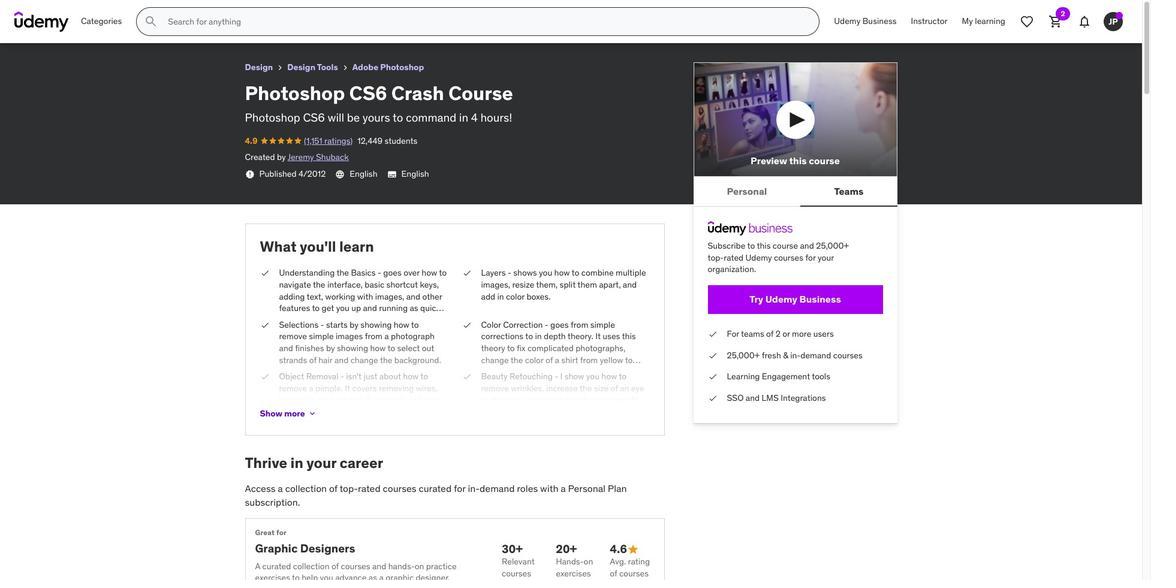 Task type: locate. For each thing, give the bounding box(es) containing it.
yellow
[[600, 355, 623, 366]]

2 vertical spatial by
[[326, 343, 335, 354]]

shuback
[[316, 152, 349, 163]]

0 horizontal spatial with
[[357, 291, 373, 302]]

even inside color correction - goes from simple corrections to in depth theory. it uses this theory to fix complicated photographs, change the color of a shirt from yellow to green, and even turn part of an image into black and white.
[[523, 367, 541, 377]]

-
[[378, 268, 381, 278], [508, 268, 511, 278], [321, 319, 324, 330], [545, 319, 549, 330], [341, 371, 344, 382], [555, 371, 558, 382]]

to inside the layers - shows you how to combine multiple images, resize them, split them apart, and add in color boxes.
[[572, 268, 580, 278]]

shopping cart with 2 items image
[[1049, 14, 1063, 29]]

a inside color correction - goes from simple corrections to in depth theory. it uses this theory to fix complicated photographs, change the color of a shirt from yellow to green, and even turn part of an image into black and white.
[[555, 355, 560, 366]]

of up turn
[[546, 355, 553, 366]]

0 horizontal spatial 2
[[776, 329, 781, 339]]

crash inside photoshop cs6 crash course photoshop cs6 will be yours to command in 4 hours!
[[392, 81, 444, 105]]

0 vertical spatial for
[[806, 252, 816, 263]]

on right 20+
[[584, 557, 593, 567]]

it inside color correction - goes from simple corrections to in depth theory. it uses this theory to fix complicated photographs, change the color of a shirt from yellow to green, and even turn part of an image into black and white.
[[596, 331, 601, 342]]

0 vertical spatial 25,000+
[[816, 241, 849, 251]]

your inside "element"
[[307, 454, 337, 473]]

0 vertical spatial or
[[783, 329, 790, 339]]

1 vertical spatial udemy
[[746, 252, 772, 263]]

for
[[806, 252, 816, 263], [454, 483, 466, 495], [276, 528, 287, 537]]

0 vertical spatial this
[[790, 155, 807, 167]]

by up hair
[[326, 343, 335, 354]]

it down isn't
[[345, 383, 350, 394]]

with right roles
[[540, 483, 559, 495]]

teams
[[835, 185, 864, 197]]

from inside selections - starts by showing how to remove simple images from a photograph and finishes by showing how to select out strands of hair and change the background.
[[365, 331, 383, 342]]

0 vertical spatial demand
[[801, 350, 831, 361]]

get up is
[[306, 407, 319, 417]]

1 vertical spatial images,
[[375, 291, 404, 302]]

0 horizontal spatial change
[[351, 355, 378, 366]]

business up users
[[800, 294, 841, 306]]

0 vertical spatial fix
[[517, 343, 526, 354]]

0 horizontal spatial english
[[350, 169, 378, 179]]

xsmall image for beauty retouching - i show you how to remove wrinkles, increase the size of an eye or decrease your nose size, how to smooth skin, what to do if you make a mistake, and how to fix problems such as bloodshot eyes.
[[462, 371, 472, 383]]

1 horizontal spatial english
[[402, 169, 429, 179]]

the left size
[[580, 383, 592, 394]]

of
[[767, 329, 774, 339], [309, 355, 317, 366], [546, 355, 553, 366], [578, 367, 585, 377], [611, 383, 618, 394], [333, 407, 340, 417], [346, 418, 353, 429], [329, 483, 338, 495], [332, 561, 339, 572], [610, 568, 617, 579]]

collection up help
[[293, 561, 330, 572]]

an inside 'beauty retouching - i show you how to remove wrinkles, increase the size of an eye or decrease your nose size, how to smooth skin, what to do if you make a mistake, and how to fix problems such as bloodshot eyes.'
[[620, 383, 629, 394]]

select
[[397, 343, 420, 354]]

you'll
[[300, 237, 336, 256]]

to down text,
[[312, 303, 320, 314]]

xsmall image down created
[[245, 170, 255, 179]]

course language image
[[335, 170, 345, 179]]

great for graphic designers a curated collection of courses and hands-on practice exercises to help you advance as a graphic designer.
[[255, 528, 457, 581]]

courses inside great for graphic designers a curated collection of courses and hands-on practice exercises to help you advance as a graphic designer.
[[341, 561, 370, 572]]

goes
[[383, 268, 402, 278], [551, 319, 569, 330]]

shows
[[514, 268, 537, 278]]

the up about
[[380, 355, 393, 366]]

cs6 for photoshop cs6 crash course photoshop cs6 will be yours to command in 4 hours!
[[349, 81, 387, 105]]

split
[[560, 279, 576, 290]]

2 vertical spatial your
[[307, 454, 337, 473]]

on up designer.
[[415, 561, 424, 572]]

subscribe
[[708, 241, 746, 251]]

30+ relevant courses
[[502, 542, 535, 579]]

object removal - isn't just about how to remove a pimple. it covers removing wires, large objects such as a fencepost, and even how to get rid of something like a date stamp when it is in front of a person's face.
[[279, 371, 448, 429]]

0 vertical spatial students
[[117, 21, 150, 31]]

yours
[[363, 110, 390, 125]]

as inside 'beauty retouching - i show you how to remove wrinkles, increase the size of an eye or decrease your nose size, how to smooth skin, what to do if you make a mistake, and how to fix problems such as bloodshot eyes.'
[[576, 418, 585, 429]]

adobe photoshop link
[[353, 60, 424, 75]]

cs6 up yours
[[349, 81, 387, 105]]

0 horizontal spatial even
[[424, 395, 442, 406]]

xsmall image left learning
[[708, 371, 718, 383]]

pimple.
[[316, 383, 343, 394]]

theory.
[[568, 331, 594, 342]]

cs6 for photoshop cs6 crash course
[[62, 5, 81, 17]]

do
[[530, 407, 540, 417]]

udemy business
[[834, 16, 897, 27]]

a right roles
[[561, 483, 566, 495]]

2 horizontal spatial cs6
[[349, 81, 387, 105]]

1 vertical spatial ratings)
[[325, 135, 353, 146]]

or up skin,
[[481, 395, 489, 406]]

xsmall image left object
[[260, 371, 270, 383]]

images, down layers
[[481, 279, 510, 290]]

understanding the basics - goes over how to navigate the interface, basic shortcut keys, adding text, working with images, and other features to get you up and running as quickly as possible.
[[279, 268, 447, 325]]

xsmall image for selections - starts by showing how to remove simple images from a photograph and finishes by showing how to select out strands of hair and change the background.
[[260, 319, 270, 331]]

0 vertical spatial your
[[818, 252, 834, 263]]

a up objects
[[309, 383, 314, 394]]

thrive in your career element
[[245, 454, 665, 581]]

with inside understanding the basics - goes over how to navigate the interface, basic shortcut keys, adding text, working with images, and other features to get you up and running as quickly as possible.
[[357, 291, 373, 302]]

2 vertical spatial this
[[622, 331, 636, 342]]

12,449 students
[[90, 21, 150, 31], [358, 135, 418, 146]]

showing down images
[[337, 343, 368, 354]]

12,449 down yours
[[358, 135, 383, 146]]

xsmall image for published 4/2012
[[245, 170, 255, 179]]

2 vertical spatial for
[[276, 528, 287, 537]]

you right if
[[549, 407, 562, 417]]

more inside show more button
[[284, 408, 305, 419]]

0 vertical spatial course
[[809, 155, 840, 167]]

1 horizontal spatial change
[[481, 355, 509, 366]]

change
[[351, 355, 378, 366], [481, 355, 509, 366]]

xsmall image left fresh
[[708, 350, 718, 362]]

as inside great for graphic designers a curated collection of courses and hands-on practice exercises to help you advance as a graphic designer.
[[369, 573, 377, 581]]

0 horizontal spatial exercises
[[255, 573, 290, 581]]

this inside "button"
[[790, 155, 807, 167]]

it up photographs,
[[596, 331, 601, 342]]

how up just
[[370, 343, 386, 354]]

0 horizontal spatial simple
[[309, 331, 334, 342]]

tools
[[317, 62, 338, 73]]

2 design from the left
[[287, 62, 316, 73]]

1 horizontal spatial even
[[523, 367, 541, 377]]

course up 4
[[449, 81, 513, 105]]

1 horizontal spatial cs6
[[303, 110, 325, 125]]

just
[[364, 371, 378, 382]]

0 vertical spatial more
[[792, 329, 812, 339]]

0 vertical spatial cs6
[[62, 5, 81, 17]]

0 vertical spatial (1,151 ratings)
[[36, 21, 85, 31]]

0 horizontal spatial cs6
[[62, 5, 81, 17]]

an up smooth
[[620, 383, 629, 394]]

by
[[277, 152, 286, 163], [350, 319, 359, 330], [326, 343, 335, 354]]

0 horizontal spatial more
[[284, 408, 305, 419]]

1 vertical spatial from
[[365, 331, 383, 342]]

xsmall image left black
[[462, 371, 472, 383]]

this right preview
[[790, 155, 807, 167]]

the inside selections - starts by showing how to remove simple images from a photograph and finishes by showing how to select out strands of hair and change the background.
[[380, 355, 393, 366]]

from right images
[[365, 331, 383, 342]]

courses inside subscribe to this course and 25,000+ top‑rated udemy courses for your organization.
[[774, 252, 804, 263]]

1 vertical spatial crash
[[392, 81, 444, 105]]

remove down beauty
[[481, 383, 509, 394]]

color
[[506, 291, 525, 302], [525, 355, 544, 366]]

0 horizontal spatial your
[[307, 454, 337, 473]]

2 left notifications icon
[[1061, 9, 1065, 18]]

a right the like
[[399, 407, 403, 417]]

xsmall image left selections at left bottom
[[260, 319, 270, 331]]

basics
[[351, 268, 376, 278]]

graphic
[[255, 542, 298, 556]]

4.6
[[610, 542, 627, 557]]

1 horizontal spatial course
[[449, 81, 513, 105]]

xsmall image for sso and lms integrations
[[708, 393, 718, 404]]

turn
[[543, 367, 558, 377]]

crash right udemy image
[[83, 5, 109, 17]]

1 vertical spatial in-
[[468, 483, 480, 495]]

your up do
[[527, 395, 543, 406]]

change inside color correction - goes from simple corrections to in depth theory. it uses this theory to fix complicated photographs, change the color of a shirt from yellow to green, and even turn part of an image into black and white.
[[481, 355, 509, 366]]

images,
[[481, 279, 510, 290], [375, 291, 404, 302]]

and up 'strands'
[[279, 343, 293, 354]]

covers
[[352, 383, 377, 394]]

a left photograph on the bottom
[[385, 331, 389, 342]]

xsmall image down 'what'
[[260, 268, 270, 279]]

crash for photoshop cs6 crash course photoshop cs6 will be yours to command in 4 hours!
[[392, 81, 444, 105]]

of inside selections - starts by showing how to remove simple images from a photograph and finishes by showing how to select out strands of hair and change the background.
[[309, 355, 317, 366]]

xsmall image right it
[[307, 409, 317, 419]]

2 horizontal spatial by
[[350, 319, 359, 330]]

1 horizontal spatial more
[[792, 329, 812, 339]]

exercises inside 20+ hands-on exercises
[[556, 568, 591, 579]]

about
[[380, 371, 401, 382]]

2 horizontal spatial for
[[806, 252, 816, 263]]

large
[[279, 395, 298, 406]]

it inside object removal - isn't just about how to remove a pimple. it covers removing wires, large objects such as a fencepost, and even how to get rid of something like a date stamp when it is in front of a person's face.
[[345, 383, 350, 394]]

0 horizontal spatial 12,449 students
[[90, 21, 150, 31]]

0 vertical spatial in-
[[791, 350, 801, 361]]

by up images
[[350, 319, 359, 330]]

image
[[598, 367, 621, 377]]

cs6 left will
[[303, 110, 325, 125]]

in inside object removal - isn't just about how to remove a pimple. it covers removing wires, large objects such as a fencepost, and even how to get rid of something like a date stamp when it is in front of a person's face.
[[317, 418, 323, 429]]

1 design from the left
[[245, 62, 273, 73]]

xsmall image
[[275, 63, 285, 73], [260, 268, 270, 279], [462, 268, 472, 279], [462, 319, 472, 331], [708, 350, 718, 362], [260, 371, 270, 383], [462, 371, 472, 383], [708, 371, 718, 383], [708, 393, 718, 404], [307, 409, 317, 419]]

xsmall image for understanding the basics - goes over how to navigate the interface, basic shortcut keys, adding text, working with images, and other features to get you up and running as quickly as possible.
[[260, 268, 270, 279]]

selections
[[279, 319, 319, 330]]

even up white.
[[523, 367, 541, 377]]

xsmall image
[[341, 63, 350, 73], [245, 170, 255, 179], [260, 319, 270, 331], [708, 329, 718, 340]]

rid
[[321, 407, 331, 417]]

relevant
[[502, 557, 535, 567]]

avg.
[[610, 557, 626, 567]]

personal inside button
[[727, 185, 767, 197]]

this inside color correction - goes from simple corrections to in depth theory. it uses this theory to fix complicated photographs, change the color of a shirt from yellow to green, and even turn part of an image into black and white.
[[622, 331, 636, 342]]

udemy
[[834, 16, 861, 27], [746, 252, 772, 263], [766, 294, 798, 306]]

photographs,
[[576, 343, 626, 354]]

to up mistake,
[[602, 395, 609, 406]]

it for uses
[[596, 331, 601, 342]]

in left depth
[[535, 331, 542, 342]]

(1,151 down photoshop cs6 crash course
[[36, 21, 55, 31]]

courses right rated
[[383, 483, 417, 495]]

in
[[459, 110, 468, 125], [497, 291, 504, 302], [535, 331, 542, 342], [317, 418, 323, 429], [291, 454, 303, 473]]

color correction - goes from simple corrections to in depth theory. it uses this theory to fix complicated photographs, change the color of a shirt from yellow to green, and even turn part of an image into black and white.
[[481, 319, 638, 389]]

my
[[962, 16, 973, 27]]

an right the show
[[587, 367, 596, 377]]

access
[[245, 483, 276, 495]]

0 vertical spatial even
[[523, 367, 541, 377]]

this inside subscribe to this course and 25,000+ top‑rated udemy courses for your organization.
[[757, 241, 771, 251]]

photograph
[[391, 331, 435, 342]]

and down multiple
[[623, 279, 637, 290]]

1 vertical spatial 25,000+
[[727, 350, 760, 361]]

bloodshot
[[587, 418, 624, 429]]

in right is
[[317, 418, 323, 429]]

to up the into
[[625, 355, 633, 366]]

course
[[809, 155, 840, 167], [773, 241, 798, 251]]

1 horizontal spatial 4.9
[[245, 135, 258, 146]]

tab list
[[694, 177, 898, 207]]

1 vertical spatial this
[[757, 241, 771, 251]]

1 vertical spatial fix
[[508, 418, 517, 429]]

1 vertical spatial collection
[[293, 561, 330, 572]]

you up them,
[[539, 268, 552, 278]]

remove inside object removal - isn't just about how to remove a pimple. it covers removing wires, large objects such as a fencepost, and even how to get rid of something like a date stamp when it is in front of a person's face.
[[279, 383, 307, 394]]

multiple
[[616, 268, 646, 278]]

objects
[[300, 395, 328, 406]]

how down skin,
[[481, 418, 497, 429]]

collection inside great for graphic designers a curated collection of courses and hands-on practice exercises to help you advance as a graphic designer.
[[293, 561, 330, 572]]

on inside great for graphic designers a curated collection of courses and hands-on practice exercises to help you advance as a graphic designer.
[[415, 561, 424, 572]]

ratings)
[[57, 21, 85, 31], [325, 135, 353, 146]]

0 vertical spatial it
[[596, 331, 601, 342]]

to up other on the left of the page
[[439, 268, 447, 278]]

more down large
[[284, 408, 305, 419]]

as
[[410, 303, 418, 314], [279, 315, 288, 325], [350, 395, 358, 406], [576, 418, 585, 429], [369, 573, 377, 581]]

ratings) down photoshop cs6 crash course
[[57, 21, 85, 31]]

with
[[357, 291, 373, 302], [540, 483, 559, 495]]

to
[[393, 110, 403, 125], [748, 241, 755, 251], [439, 268, 447, 278], [572, 268, 580, 278], [312, 303, 320, 314], [411, 319, 419, 330], [526, 331, 533, 342], [388, 343, 395, 354], [507, 343, 515, 354], [625, 355, 633, 366], [421, 371, 428, 382], [619, 371, 627, 382], [602, 395, 609, 406], [297, 407, 304, 417], [521, 407, 528, 417], [499, 418, 506, 429], [292, 573, 300, 581]]

xsmall image for 25,000+ fresh & in-demand courses
[[708, 350, 718, 362]]

courses down relevant
[[502, 568, 531, 579]]

your left career
[[307, 454, 337, 473]]

xsmall image left for
[[708, 329, 718, 340]]

1 horizontal spatial students
[[385, 135, 418, 146]]

1 horizontal spatial 25,000+
[[816, 241, 849, 251]]

1 horizontal spatial simple
[[591, 319, 615, 330]]

instructor link
[[904, 7, 955, 36]]

0 vertical spatial get
[[322, 303, 334, 314]]

1 horizontal spatial such
[[556, 418, 574, 429]]

0 vertical spatial 12,449
[[90, 21, 115, 31]]

photoshop cs6 crash course photoshop cs6 will be yours to command in 4 hours!
[[245, 81, 513, 125]]

fix inside 'beauty retouching - i show you how to remove wrinkles, increase the size of an eye or decrease your nose size, how to smooth skin, what to do if you make a mistake, and how to fix problems such as bloodshot eyes.'
[[508, 418, 517, 429]]

color
[[481, 319, 501, 330]]

remove inside 'beauty retouching - i show you how to remove wrinkles, increase the size of an eye or decrease your nose size, how to smooth skin, what to do if you make a mistake, and how to fix problems such as bloodshot eyes.'
[[481, 383, 509, 394]]

get inside understanding the basics - goes over how to navigate the interface, basic shortcut keys, adding text, working with images, and other features to get you up and running as quickly as possible.
[[322, 303, 334, 314]]

0 horizontal spatial crash
[[83, 5, 109, 17]]

1 vertical spatial even
[[424, 395, 442, 406]]

2 change from the left
[[481, 355, 509, 366]]

(1,151 up jeremy shuback "link"
[[304, 135, 322, 146]]

a right make
[[587, 407, 591, 417]]

in left 4
[[459, 110, 468, 125]]

in right add
[[497, 291, 504, 302]]

2 horizontal spatial this
[[790, 155, 807, 167]]

1 vertical spatial more
[[284, 408, 305, 419]]

instructor
[[911, 16, 948, 27]]

0 horizontal spatial or
[[481, 395, 489, 406]]

1 horizontal spatial your
[[527, 395, 543, 406]]

1 vertical spatial it
[[345, 383, 350, 394]]

- up basic
[[378, 268, 381, 278]]

fix
[[517, 343, 526, 354], [508, 418, 517, 429]]

simple up finishes
[[309, 331, 334, 342]]

1 horizontal spatial curated
[[419, 483, 452, 495]]

advance
[[335, 573, 367, 581]]

remove for object
[[279, 383, 307, 394]]

0 horizontal spatial business
[[800, 294, 841, 306]]

0 vertical spatial crash
[[83, 5, 109, 17]]

design for design
[[245, 62, 273, 73]]

1 vertical spatial such
[[556, 418, 574, 429]]

you inside great for graphic designers a curated collection of courses and hands-on practice exercises to help you advance as a graphic designer.
[[320, 573, 333, 581]]

courses inside 30+ relevant courses
[[502, 568, 531, 579]]

personal inside access a collection of top-rated courses curated for in-demand roles with a personal plan subscription.
[[568, 483, 606, 495]]

goes inside color correction - goes from simple corrections to in depth theory. it uses this theory to fix complicated photographs, change the color of a shirt from yellow to green, and even turn part of an image into black and white.
[[551, 319, 569, 330]]

1 vertical spatial demand
[[480, 483, 515, 495]]

0 vertical spatial curated
[[419, 483, 452, 495]]

0 horizontal spatial an
[[587, 367, 596, 377]]

0 horizontal spatial in-
[[468, 483, 480, 495]]

strands
[[279, 355, 307, 366]]

as up "something"
[[350, 395, 358, 406]]

0 horizontal spatial course
[[111, 5, 144, 17]]

1 horizontal spatial course
[[809, 155, 840, 167]]

1 change from the left
[[351, 355, 378, 366]]

1 horizontal spatial on
[[584, 557, 593, 567]]

courses up advance at left
[[341, 561, 370, 572]]

- inside the layers - shows you how to combine multiple images, resize them, split them apart, and add in color boxes.
[[508, 268, 511, 278]]

xsmall image for object removal - isn't just about how to remove a pimple. it covers removing wires, large objects such as a fencepost, and even how to get rid of something like a date stamp when it is in front of a person's face.
[[260, 371, 270, 383]]

even inside object removal - isn't just about how to remove a pimple. it covers removing wires, large objects such as a fencepost, and even how to get rid of something like a date stamp when it is in front of a person's face.
[[424, 395, 442, 406]]

you right help
[[320, 573, 333, 581]]

in- inside access a collection of top-rated courses curated for in-demand roles with a personal plan subscription.
[[468, 483, 480, 495]]

a inside 'beauty retouching - i show you how to remove wrinkles, increase the size of an eye or decrease your nose size, how to smooth skin, what to do if you make a mistake, and how to fix problems such as bloodshot eyes.'
[[587, 407, 591, 417]]

1 vertical spatial curated
[[262, 561, 291, 572]]

selections - starts by showing how to remove simple images from a photograph and finishes by showing how to select out strands of hair and change the background.
[[279, 319, 441, 366]]

color up retouching
[[525, 355, 544, 366]]

2 horizontal spatial your
[[818, 252, 834, 263]]

0 horizontal spatial on
[[415, 561, 424, 572]]

demand
[[801, 350, 831, 361], [480, 483, 515, 495]]

for inside great for graphic designers a curated collection of courses and hands-on practice exercises to help you advance as a graphic designer.
[[276, 528, 287, 537]]

of up advance at left
[[332, 561, 339, 572]]

1 horizontal spatial for
[[454, 483, 466, 495]]

wrinkles,
[[511, 383, 544, 394]]

them
[[578, 279, 597, 290]]

this down udemy business "image"
[[757, 241, 771, 251]]

such
[[330, 395, 348, 406], [556, 418, 574, 429]]

change down theory
[[481, 355, 509, 366]]

remove inside selections - starts by showing how to remove simple images from a photograph and finishes by showing how to select out strands of hair and change the background.
[[279, 331, 307, 342]]

combine
[[582, 268, 614, 278]]

such inside 'beauty retouching - i show you how to remove wrinkles, increase the size of an eye or decrease your nose size, how to smooth skin, what to do if you make a mistake, and how to fix problems such as bloodshot eyes.'
[[556, 418, 574, 429]]

the inside color correction - goes from simple corrections to in depth theory. it uses this theory to fix complicated photographs, change the color of a shirt from yellow to green, and even turn part of an image into black and white.
[[511, 355, 523, 366]]

1 horizontal spatial with
[[540, 483, 559, 495]]

teams
[[741, 329, 765, 339]]

depth
[[544, 331, 566, 342]]

photoshop
[[10, 5, 60, 17], [380, 62, 424, 73], [245, 81, 345, 105], [245, 110, 300, 125]]

a
[[385, 331, 389, 342], [555, 355, 560, 366], [309, 383, 314, 394], [360, 395, 365, 406], [399, 407, 403, 417], [587, 407, 591, 417], [355, 418, 359, 429], [278, 483, 283, 495], [561, 483, 566, 495], [379, 573, 384, 581]]

beauty
[[481, 371, 508, 382]]

0 vertical spatial (1,151
[[36, 21, 55, 31]]

25,000+ down teams button
[[816, 241, 849, 251]]

to right yours
[[393, 110, 403, 125]]

from down photographs,
[[580, 355, 598, 366]]

the up interface,
[[337, 268, 349, 278]]

2 link
[[1042, 7, 1071, 36]]

your
[[818, 252, 834, 263], [527, 395, 543, 406], [307, 454, 337, 473]]

show more
[[260, 408, 305, 419]]

1 vertical spatial or
[[481, 395, 489, 406]]

1 vertical spatial with
[[540, 483, 559, 495]]

more
[[792, 329, 812, 339], [284, 408, 305, 419]]

goes up shortcut
[[383, 268, 402, 278]]

1 vertical spatial get
[[306, 407, 319, 417]]

0 horizontal spatial it
[[345, 383, 350, 394]]

submit search image
[[144, 14, 159, 29]]

course inside photoshop cs6 crash course photoshop cs6 will be yours to command in 4 hours!
[[449, 81, 513, 105]]

1 horizontal spatial it
[[596, 331, 601, 342]]

1 vertical spatial (1,151 ratings)
[[304, 135, 353, 146]]

out
[[422, 343, 434, 354]]

and up date
[[408, 395, 422, 406]]

to inside great for graphic designers a curated collection of courses and hands-on practice exercises to help you advance as a graphic designer.
[[292, 573, 300, 581]]

2
[[1061, 9, 1065, 18], [776, 329, 781, 339]]

1 vertical spatial an
[[620, 383, 629, 394]]

color down resize
[[506, 291, 525, 302]]

such down make
[[556, 418, 574, 429]]

personal down preview
[[727, 185, 767, 197]]

cs6 left categories
[[62, 5, 81, 17]]

english right closed captions icon
[[402, 169, 429, 179]]

images, inside understanding the basics - goes over how to navigate the interface, basic shortcut keys, adding text, working with images, and other features to get you up and running as quickly as possible.
[[375, 291, 404, 302]]

text,
[[307, 291, 323, 302]]

to inside subscribe to this course and 25,000+ top‑rated udemy courses for your organization.
[[748, 241, 755, 251]]

in- right &
[[791, 350, 801, 361]]

fix down corrections
[[517, 343, 526, 354]]

even up stamp
[[424, 395, 442, 406]]

tools
[[812, 371, 831, 382]]

the up text,
[[313, 279, 325, 290]]

correction
[[503, 319, 543, 330]]

courses inside access a collection of top-rated courses curated for in-demand roles with a personal plan subscription.
[[383, 483, 417, 495]]

as right advance at left
[[369, 573, 377, 581]]

as inside object removal - isn't just about how to remove a pimple. it covers removing wires, large objects such as a fencepost, and even how to get rid of something like a date stamp when it is in front of a person's face.
[[350, 395, 358, 406]]

you have alerts image
[[1116, 12, 1123, 19]]

demand up the tools
[[801, 350, 831, 361]]

0 vertical spatial with
[[357, 291, 373, 302]]

front
[[325, 418, 344, 429]]



Task type: vqa. For each thing, say whether or not it's contained in the screenshot.
Course corresponding to Photoshop CS6 Crash Course
yes



Task type: describe. For each thing, give the bounding box(es) containing it.
0 horizontal spatial ratings)
[[57, 21, 85, 31]]

face.
[[395, 418, 413, 429]]

small image
[[627, 544, 639, 556]]

how up photograph on the bottom
[[394, 319, 409, 330]]

for inside access a collection of top-rated courses curated for in-demand roles with a personal plan subscription.
[[454, 483, 466, 495]]

1 horizontal spatial 12,449
[[358, 135, 383, 146]]

and up decrease
[[503, 378, 517, 389]]

curated inside great for graphic designers a curated collection of courses and hands-on practice exercises to help you advance as a graphic designer.
[[262, 561, 291, 572]]

udemy inside subscribe to this course and 25,000+ top‑rated udemy courses for your organization.
[[746, 252, 772, 263]]

adding
[[279, 291, 305, 302]]

exercises inside great for graphic designers a curated collection of courses and hands-on practice exercises to help you advance as a graphic designer.
[[255, 573, 290, 581]]

adobe
[[353, 62, 379, 73]]

in inside "element"
[[291, 454, 303, 473]]

isn't
[[346, 371, 362, 382]]

and right sso
[[746, 393, 760, 404]]

30+
[[502, 542, 523, 557]]

closed captions image
[[387, 170, 397, 179]]

green,
[[481, 367, 505, 377]]

0 vertical spatial showing
[[361, 319, 392, 330]]

command
[[406, 110, 457, 125]]

notifications image
[[1078, 14, 1092, 29]]

0 vertical spatial udemy
[[834, 16, 861, 27]]

course for photoshop cs6 crash course photoshop cs6 will be yours to command in 4 hours!
[[449, 81, 513, 105]]

design tools link
[[287, 60, 338, 75]]

photoshop cs6 crash course
[[10, 5, 144, 17]]

to up photograph on the bottom
[[411, 319, 419, 330]]

you up size
[[586, 371, 600, 382]]

0 vertical spatial from
[[571, 319, 589, 330]]

2 english from the left
[[402, 169, 429, 179]]

will
[[328, 110, 344, 125]]

tab list containing personal
[[694, 177, 898, 207]]

make
[[564, 407, 585, 417]]

2 vertical spatial cs6
[[303, 110, 325, 125]]

like
[[384, 407, 397, 417]]

to up it
[[297, 407, 304, 417]]

an inside color correction - goes from simple corrections to in depth theory. it uses this theory to fix complicated photographs, change the color of a shirt from yellow to green, and even turn part of an image into black and white.
[[587, 367, 596, 377]]

published 4/2012
[[259, 169, 326, 179]]

xsmall image inside show more button
[[307, 409, 317, 419]]

background.
[[395, 355, 441, 366]]

layers - shows you how to combine multiple images, resize them, split them apart, and add in color boxes.
[[481, 268, 646, 302]]

and down shortcut
[[406, 291, 420, 302]]

up
[[352, 303, 361, 314]]

date
[[405, 407, 422, 417]]

of right part
[[578, 367, 585, 377]]

subscribe to this course and 25,000+ top‑rated udemy courses for your organization.
[[708, 241, 849, 275]]

as down 'features'
[[279, 315, 288, 325]]

created
[[245, 152, 275, 163]]

basic
[[365, 279, 385, 290]]

complicated
[[528, 343, 574, 354]]

- inside color correction - goes from simple corrections to in depth theory. it uses this theory to fix complicated photographs, change the color of a shirt from yellow to green, and even turn part of an image into black and white.
[[545, 319, 549, 330]]

it for covers
[[345, 383, 350, 394]]

xsmall image right 'design' link
[[275, 63, 285, 73]]

object
[[279, 371, 304, 382]]

with inside access a collection of top-rated courses curated for in-demand roles with a personal plan subscription.
[[540, 483, 559, 495]]

and inside object removal - isn't just about how to remove a pimple. it covers removing wires, large objects such as a fencepost, and even how to get rid of something like a date stamp when it is in front of a person's face.
[[408, 395, 422, 406]]

of inside 'beauty retouching - i show you how to remove wrinkles, increase the size of an eye or decrease your nose size, how to smooth skin, what to do if you make a mistake, and how to fix problems such as bloodshot eyes.'
[[611, 383, 618, 394]]

categories button
[[74, 7, 129, 36]]

increase
[[546, 383, 578, 394]]

jeremy shuback link
[[288, 152, 349, 163]]

such inside object removal - isn't just about how to remove a pimple. it covers removing wires, large objects such as a fencepost, and even how to get rid of something like a date stamp when it is in front of a person's face.
[[330, 395, 348, 406]]

1 vertical spatial business
[[800, 294, 841, 306]]

to down "yellow"
[[619, 371, 627, 382]]

hair
[[319, 355, 333, 366]]

course inside subscribe to this course and 25,000+ top‑rated udemy courses for your organization.
[[773, 241, 798, 251]]

sso
[[727, 393, 744, 404]]

1 horizontal spatial business
[[863, 16, 897, 27]]

you inside understanding the basics - goes over how to navigate the interface, basic shortcut keys, adding text, working with images, and other features to get you up and running as quickly as possible.
[[336, 303, 350, 314]]

1 english from the left
[[350, 169, 378, 179]]

simple inside color correction - goes from simple corrections to in depth theory. it uses this theory to fix complicated photographs, change the color of a shirt from yellow to green, and even turn part of an image into black and white.
[[591, 319, 615, 330]]

skin,
[[481, 407, 499, 417]]

1 horizontal spatial or
[[783, 329, 790, 339]]

fix inside color correction - goes from simple corrections to in depth theory. it uses this theory to fix complicated photographs, change the color of a shirt from yellow to green, and even turn part of an image into black and white.
[[517, 343, 526, 354]]

of right teams
[[767, 329, 774, 339]]

courses inside avg. rating of courses
[[619, 568, 649, 579]]

wishlist image
[[1020, 14, 1035, 29]]

engagement
[[762, 371, 810, 382]]

how inside understanding the basics - goes over how to navigate the interface, basic shortcut keys, adding text, working with images, and other features to get you up and running as quickly as possible.
[[422, 268, 437, 278]]

demand inside access a collection of top-rated courses curated for in-demand roles with a personal plan subscription.
[[480, 483, 515, 495]]

and up white.
[[507, 367, 521, 377]]

and right hair
[[335, 355, 349, 366]]

on inside 20+ hands-on exercises
[[584, 557, 593, 567]]

hands-
[[388, 561, 415, 572]]

hours!
[[481, 110, 512, 125]]

rating
[[628, 557, 650, 567]]

change inside selections - starts by showing how to remove simple images from a photograph and finishes by showing how to select out strands of hair and change the background.
[[351, 355, 378, 366]]

color inside color correction - goes from simple corrections to in depth theory. it uses this theory to fix complicated photographs, change the color of a shirt from yellow to green, and even turn part of an image into black and white.
[[525, 355, 544, 366]]

collection inside access a collection of top-rated courses curated for in-demand roles with a personal plan subscription.
[[285, 483, 327, 495]]

and inside the layers - shows you how to combine multiple images, resize them, split them apart, and add in color boxes.
[[623, 279, 637, 290]]

0 horizontal spatial students
[[117, 21, 150, 31]]

eye
[[631, 383, 644, 394]]

access a collection of top-rated courses curated for in-demand roles with a personal plan subscription.
[[245, 483, 627, 508]]

teams button
[[801, 177, 898, 206]]

images, inside the layers - shows you how to combine multiple images, resize them, split them apart, and add in color boxes.
[[481, 279, 510, 290]]

0 vertical spatial 12,449 students
[[90, 21, 150, 31]]

get inside object removal - isn't just about how to remove a pimple. it covers removing wires, large objects such as a fencepost, and even how to get rid of something like a date stamp when it is in front of a person's face.
[[306, 407, 319, 417]]

20+ hands-on exercises
[[556, 542, 593, 579]]

size
[[594, 383, 609, 394]]

Search for anything text field
[[166, 11, 805, 32]]

possible.
[[290, 315, 323, 325]]

learning engagement tools
[[727, 371, 831, 382]]

smooth
[[611, 395, 639, 406]]

for
[[727, 329, 739, 339]]

to down corrections
[[507, 343, 515, 354]]

in inside photoshop cs6 crash course photoshop cs6 will be yours to command in 4 hours!
[[459, 110, 468, 125]]

a inside selections - starts by showing how to remove simple images from a photograph and finishes by showing how to select out strands of hair and change the background.
[[385, 331, 389, 342]]

you inside the layers - shows you how to combine multiple images, resize them, split them apart, and add in color boxes.
[[539, 268, 552, 278]]

part
[[560, 367, 576, 377]]

try
[[750, 294, 764, 306]]

- inside object removal - isn't just about how to remove a pimple. it covers removing wires, large objects such as a fencepost, and even how to get rid of something like a date stamp when it is in front of a person's face.
[[341, 371, 344, 382]]

and inside 'beauty retouching - i show you how to remove wrinkles, increase the size of an eye or decrease your nose size, how to smooth skin, what to do if you make a mistake, and how to fix problems such as bloodshot eyes.'
[[627, 407, 641, 417]]

- inside 'beauty retouching - i show you how to remove wrinkles, increase the size of an eye or decrease your nose size, how to smooth skin, what to do if you make a mistake, and how to fix problems such as bloodshot eyes.'
[[555, 371, 558, 382]]

theory
[[481, 343, 505, 354]]

of right front on the left of the page
[[346, 418, 353, 429]]

1 horizontal spatial (1,151 ratings)
[[304, 135, 353, 146]]

graphic
[[386, 573, 414, 581]]

if
[[542, 407, 547, 417]]

as left quickly
[[410, 303, 418, 314]]

2 vertical spatial udemy
[[766, 294, 798, 306]]

lms
[[762, 393, 779, 404]]

thrive
[[245, 454, 287, 473]]

4/2012
[[299, 169, 326, 179]]

design tools
[[287, 62, 338, 73]]

1 vertical spatial 12,449 students
[[358, 135, 418, 146]]

career
[[340, 454, 383, 473]]

of inside avg. rating of courses
[[610, 568, 617, 579]]

xsmall image for for teams of 2 or more users
[[708, 329, 718, 340]]

keys,
[[420, 279, 439, 290]]

decrease
[[491, 395, 525, 406]]

be
[[347, 110, 360, 125]]

1 vertical spatial 4.9
[[245, 135, 258, 146]]

color inside the layers - shows you how to combine multiple images, resize them, split them apart, and add in color boxes.
[[506, 291, 525, 302]]

users
[[814, 329, 834, 339]]

personal button
[[694, 177, 801, 206]]

of inside access a collection of top-rated courses curated for in-demand roles with a personal plan subscription.
[[329, 483, 338, 495]]

for inside subscribe to this course and 25,000+ top‑rated udemy courses for your organization.
[[806, 252, 816, 263]]

the inside 'beauty retouching - i show you how to remove wrinkles, increase the size of an eye or decrease your nose size, how to smooth skin, what to do if you make a mistake, and how to fix problems such as bloodshot eyes.'
[[580, 383, 592, 394]]

how up size
[[602, 371, 617, 382]]

is
[[308, 418, 315, 429]]

courses down users
[[833, 350, 863, 361]]

udemy image
[[14, 11, 69, 32]]

xsmall image right tools
[[341, 63, 350, 73]]

what
[[501, 407, 519, 417]]

a up subscription.
[[278, 483, 283, 495]]

in inside color correction - goes from simple corrections to in depth theory. it uses this theory to fix complicated photographs, change the color of a shirt from yellow to green, and even turn part of an image into black and white.
[[535, 331, 542, 342]]

a inside great for graphic designers a curated collection of courses and hands-on practice exercises to help you advance as a graphic designer.
[[379, 573, 384, 581]]

or inside 'beauty retouching - i show you how to remove wrinkles, increase the size of an eye or decrease your nose size, how to smooth skin, what to do if you make a mistake, and how to fix problems such as bloodshot eyes.'
[[481, 395, 489, 406]]

remove for beauty
[[481, 383, 509, 394]]

goes inside understanding the basics - goes over how to navigate the interface, basic shortcut keys, adding text, working with images, and other features to get you up and running as quickly as possible.
[[383, 268, 402, 278]]

to left do
[[521, 407, 528, 417]]

layers
[[481, 268, 506, 278]]

your inside subscribe to this course and 25,000+ top‑rated udemy courses for your organization.
[[818, 252, 834, 263]]

help
[[302, 573, 318, 581]]

1 horizontal spatial (1,151
[[304, 135, 322, 146]]

preview this course
[[751, 155, 840, 167]]

show
[[565, 371, 584, 382]]

1 vertical spatial showing
[[337, 343, 368, 354]]

curated inside access a collection of top-rated courses curated for in-demand roles with a personal plan subscription.
[[419, 483, 452, 495]]

adobe photoshop
[[353, 62, 424, 73]]

try udemy business link
[[708, 285, 883, 314]]

great
[[255, 528, 275, 537]]

simple inside selections - starts by showing how to remove simple images from a photograph and finishes by showing how to select out strands of hair and change the background.
[[309, 331, 334, 342]]

udemy business image
[[708, 221, 793, 236]]

to left select
[[388, 343, 395, 354]]

to down what
[[499, 418, 506, 429]]

preview this course button
[[694, 62, 897, 177]]

published
[[259, 169, 297, 179]]

25,000+ inside subscribe to this course and 25,000+ top‑rated udemy courses for your organization.
[[816, 241, 849, 251]]

size,
[[566, 395, 582, 406]]

0 horizontal spatial 4.9
[[10, 21, 22, 31]]

and right up
[[363, 303, 377, 314]]

of right rid
[[333, 407, 340, 417]]

25,000+ fresh & in-demand courses
[[727, 350, 863, 361]]

to down correction
[[526, 331, 533, 342]]

udemy business link
[[827, 7, 904, 36]]

and inside subscribe to this course and 25,000+ top‑rated udemy courses for your organization.
[[800, 241, 814, 251]]

to up wires,
[[421, 371, 428, 382]]

top‑rated
[[708, 252, 744, 263]]

your inside 'beauty retouching - i show you how to remove wrinkles, increase the size of an eye or decrease your nose size, how to smooth skin, what to do if you make a mistake, and how to fix problems such as bloodshot eyes.'
[[527, 395, 543, 406]]

how down large
[[279, 407, 295, 417]]

0 horizontal spatial 25,000+
[[727, 350, 760, 361]]

0 horizontal spatial (1,151
[[36, 21, 55, 31]]

0 horizontal spatial (1,151 ratings)
[[36, 21, 85, 31]]

a up "something"
[[360, 395, 365, 406]]

xsmall image for layers - shows you how to combine multiple images, resize them, split them apart, and add in color boxes.
[[462, 268, 472, 279]]

- inside understanding the basics - goes over how to navigate the interface, basic shortcut keys, adding text, working with images, and other features to get you up and running as quickly as possible.
[[378, 268, 381, 278]]

1 vertical spatial by
[[350, 319, 359, 330]]

- inside selections - starts by showing how to remove simple images from a photograph and finishes by showing how to select out strands of hair and change the background.
[[321, 319, 324, 330]]

how inside the layers - shows you how to combine multiple images, resize them, split them apart, and add in color boxes.
[[555, 268, 570, 278]]

1 vertical spatial students
[[385, 135, 418, 146]]

into
[[623, 367, 638, 377]]

navigate
[[279, 279, 311, 290]]

created by jeremy shuback
[[245, 152, 349, 163]]

course for photoshop cs6 crash course
[[111, 5, 144, 17]]

2 vertical spatial from
[[580, 355, 598, 366]]

how down "background."
[[403, 371, 419, 382]]

xsmall image for learning engagement tools
[[708, 371, 718, 383]]

to inside photoshop cs6 crash course photoshop cs6 will be yours to command in 4 hours!
[[393, 110, 403, 125]]

apart,
[[599, 279, 621, 290]]

other
[[422, 291, 442, 302]]

resize
[[512, 279, 535, 290]]

xsmall image for color correction - goes from simple corrections to in depth theory. it uses this theory to fix complicated photographs, change the color of a shirt from yellow to green, and even turn part of an image into black and white.
[[462, 319, 472, 331]]

eyes.
[[626, 418, 646, 429]]

crash for photoshop cs6 crash course
[[83, 5, 109, 17]]

something
[[342, 407, 382, 417]]

1 vertical spatial 2
[[776, 329, 781, 339]]

top-
[[340, 483, 358, 495]]

integrations
[[781, 393, 826, 404]]

a
[[255, 561, 260, 572]]

a down "something"
[[355, 418, 359, 429]]

design for design tools
[[287, 62, 316, 73]]

1 horizontal spatial by
[[326, 343, 335, 354]]

in inside the layers - shows you how to combine multiple images, resize them, split them apart, and add in color boxes.
[[497, 291, 504, 302]]

how down size
[[584, 395, 600, 406]]

course inside "button"
[[809, 155, 840, 167]]

2 inside "link"
[[1061, 9, 1065, 18]]

running
[[379, 303, 408, 314]]

of inside great for graphic designers a curated collection of courses and hands-on practice exercises to help you advance as a graphic designer.
[[332, 561, 339, 572]]

and inside great for graphic designers a curated collection of courses and hands-on practice exercises to help you advance as a graphic designer.
[[372, 561, 386, 572]]

0 horizontal spatial by
[[277, 152, 286, 163]]



